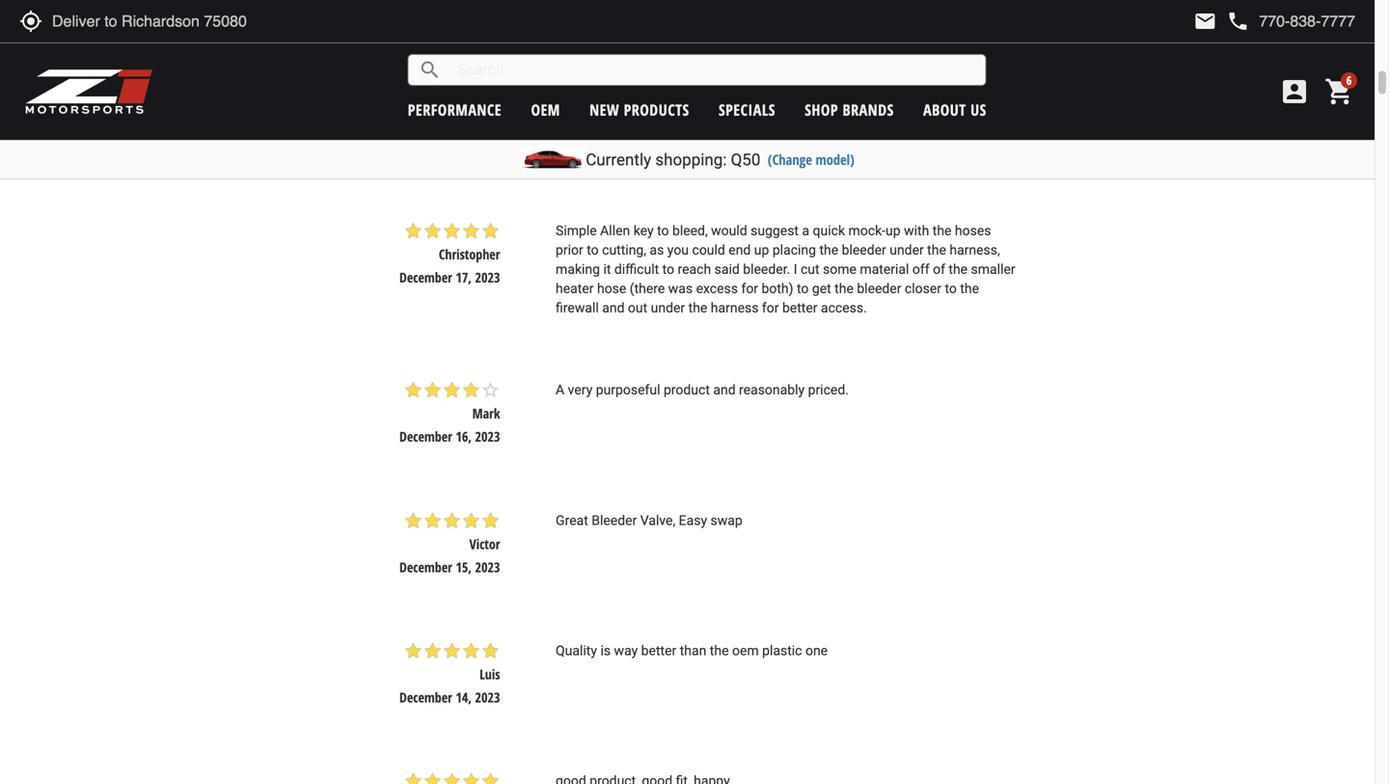 Task type: vqa. For each thing, say whether or not it's contained in the screenshot.
the bottom "and"
no



Task type: describe. For each thing, give the bounding box(es) containing it.
about
[[924, 99, 967, 120]]

material
[[860, 262, 910, 278]]

what
[[139, 133, 201, 165]]

the up access.
[[835, 281, 854, 297]]

(change
[[768, 150, 813, 169]]

shopping:
[[656, 150, 727, 169]]

reach
[[678, 262, 711, 278]]

2 $29.99 from the left
[[745, 34, 780, 53]]

bleed,
[[673, 223, 708, 239]]

off
[[913, 262, 930, 278]]

the down quick
[[820, 242, 839, 258]]

1 vertical spatial bleeder
[[857, 281, 902, 297]]

plastic
[[762, 643, 802, 659]]

a very purposeful product and reasonably priced.
[[556, 382, 849, 398]]

quality
[[556, 643, 597, 659]]

priced.
[[808, 382, 849, 398]]

end
[[729, 242, 751, 258]]

shopping_cart link
[[1320, 76, 1356, 107]]

cutting,
[[602, 242, 647, 258]]

to right key
[[657, 223, 669, 239]]

0 vertical spatial bleeder
[[842, 242, 887, 258]]

performance
[[408, 99, 502, 120]]

what our customers say
[[139, 133, 430, 165]]

quick
[[813, 223, 845, 239]]

with
[[904, 223, 930, 239]]

search
[[419, 58, 442, 82]]

out
[[628, 300, 648, 316]]

said
[[715, 262, 740, 278]]

luis
[[480, 665, 500, 684]]

0 vertical spatial for
[[742, 281, 759, 297]]

and inside simple allen key to bleed, would suggest a quick mock-up with the hoses prior to cutting, as you could end up placing the bleeder under the harness, making it difficult to reach said bleeder. i cut some material off of the smaller heater hose (there was excess for both) to get the bleeder closer to the firewall and out under the harness for better access.
[[602, 300, 625, 316]]

great
[[556, 513, 589, 529]]

better inside simple allen key to bleed, would suggest a quick mock-up with the hoses prior to cutting, as you could end up placing the bleeder under the harness, making it difficult to reach said bleeder. i cut some material off of the smaller heater hose (there was excess for both) to get the bleeder closer to the firewall and out under the harness for better access.
[[783, 300, 818, 316]]

(there
[[630, 281, 665, 297]]

it
[[604, 262, 611, 278]]

the up of
[[928, 242, 947, 258]]

harness,
[[950, 242, 1001, 258]]

cut
[[801, 262, 820, 278]]

the right than
[[710, 643, 729, 659]]

mail link
[[1194, 10, 1217, 33]]

$69.99
[[924, 34, 959, 53]]

star star star star star victor december 15, 2023
[[400, 511, 500, 576]]

mark
[[473, 405, 500, 423]]

december for star star star star star luis december 14, 2023
[[400, 688, 452, 707]]

the right 'with'
[[933, 223, 952, 239]]

phone
[[1227, 10, 1250, 33]]

z1 motorsports logo image
[[24, 68, 154, 116]]

a
[[802, 223, 810, 239]]

is
[[601, 643, 611, 659]]

star_half
[[244, 10, 263, 29]]

currently
[[586, 150, 652, 169]]

$34 inside star star star star star (26) $34
[[397, 49, 416, 67]]

2023 for star star star star star christopher december 17, 2023
[[475, 269, 500, 287]]

my_location
[[19, 10, 42, 33]]

star star star star star_half $29.99
[[167, 10, 263, 53]]

mail phone
[[1194, 10, 1250, 33]]

0 horizontal spatial better
[[641, 643, 677, 659]]

simple
[[556, 223, 597, 239]]

mail
[[1194, 10, 1217, 33]]

new products
[[590, 99, 690, 120]]

to left get
[[797, 281, 809, 297]]

1 vertical spatial under
[[651, 300, 685, 316]]

(26)
[[445, 27, 468, 41]]

to down of
[[945, 281, 957, 297]]

great bleeder valve, easy swap
[[556, 513, 743, 529]]

get
[[812, 281, 832, 297]]

quality is way better than the oem plastic one
[[556, 643, 828, 659]]

star star star star star_border mark december 16, 2023
[[400, 381, 500, 446]]

bleeder
[[592, 513, 637, 529]]

$499.99
[[1099, 34, 1140, 53]]

hose
[[597, 281, 627, 297]]

could
[[692, 242, 726, 258]]

shopping_cart
[[1325, 76, 1356, 107]]

firewall
[[556, 300, 599, 316]]



Task type: locate. For each thing, give the bounding box(es) containing it.
and
[[602, 300, 625, 316], [714, 382, 736, 398]]

hoses
[[955, 223, 992, 239]]

you
[[668, 242, 689, 258]]

3 2023 from the top
[[475, 558, 500, 576]]

2 december from the top
[[400, 428, 452, 446]]

victor
[[470, 535, 500, 553]]

1 horizontal spatial $29.99
[[745, 34, 780, 53]]

for
[[742, 281, 759, 297], [762, 300, 779, 316]]

about us
[[924, 99, 987, 120]]

specials link
[[719, 99, 776, 120]]

under
[[890, 242, 924, 258], [651, 300, 685, 316]]

new products link
[[590, 99, 690, 120]]

smaller
[[971, 262, 1016, 278]]

december left the 15,
[[400, 558, 452, 576]]

$29.99 up search 'search field'
[[745, 34, 780, 53]]

0 horizontal spatial $34
[[397, 49, 416, 67]]

$34 left search
[[397, 49, 416, 67]]

us
[[971, 99, 987, 120]]

brands
[[843, 99, 894, 120]]

0 horizontal spatial up
[[754, 242, 770, 258]]

december left 16,
[[400, 428, 452, 446]]

2023 inside star star star star star christopher december 17, 2023
[[475, 269, 500, 287]]

the down smaller
[[961, 281, 980, 297]]

our
[[208, 133, 247, 165]]

december inside star star star star star victor december 15, 2023
[[400, 558, 452, 576]]

performance link
[[408, 99, 502, 120]]

1 horizontal spatial and
[[714, 382, 736, 398]]

to right prior
[[587, 242, 599, 258]]

for down both)
[[762, 300, 779, 316]]

account_box
[[1280, 76, 1311, 107]]

easy
[[679, 513, 707, 529]]

star star star star star christopher december 17, 2023
[[400, 222, 500, 287]]

2023 down mark
[[475, 428, 500, 446]]

to down you
[[663, 262, 675, 278]]

4 december from the top
[[400, 688, 452, 707]]

0 vertical spatial better
[[783, 300, 818, 316]]

1 horizontal spatial for
[[762, 300, 779, 316]]

2023 inside star star star star star luis december 14, 2023
[[475, 688, 500, 707]]

placing
[[773, 242, 816, 258]]

allen
[[600, 223, 630, 239]]

about us link
[[924, 99, 987, 120]]

oem
[[531, 99, 561, 120]]

new
[[590, 99, 620, 120]]

star star star star star luis december 14, 2023
[[400, 642, 500, 707]]

swap
[[711, 513, 743, 529]]

0 vertical spatial under
[[890, 242, 924, 258]]

$29.99 inside star star star star star_half $29.99
[[211, 34, 246, 53]]

under down was
[[651, 300, 685, 316]]

shop brands
[[805, 99, 894, 120]]

december for star star star star star_border mark december 16, 2023
[[400, 428, 452, 446]]

better right way
[[641, 643, 677, 659]]

as
[[650, 242, 664, 258]]

star
[[167, 10, 186, 29], [186, 10, 206, 29], [206, 10, 225, 29], [225, 10, 244, 29], [345, 25, 364, 44], [364, 25, 384, 44], [384, 25, 403, 44], [403, 25, 422, 44], [422, 25, 442, 44], [404, 222, 423, 241], [423, 222, 442, 241], [442, 222, 462, 241], [462, 222, 481, 241], [481, 222, 500, 241], [404, 381, 423, 400], [423, 381, 442, 400], [442, 381, 462, 400], [462, 381, 481, 400], [404, 511, 423, 531], [423, 511, 442, 531], [442, 511, 462, 531], [462, 511, 481, 531], [481, 511, 500, 531], [404, 642, 423, 661], [423, 642, 442, 661], [442, 642, 462, 661], [462, 642, 481, 661], [481, 642, 500, 661]]

2023 down luis
[[475, 688, 500, 707]]

bleeder down mock-
[[842, 242, 887, 258]]

$29.99 down the star_half
[[211, 34, 246, 53]]

the right of
[[949, 262, 968, 278]]

december for star star star star star victor december 15, 2023
[[400, 558, 452, 576]]

a
[[556, 382, 565, 398]]

valve,
[[641, 513, 676, 529]]

both)
[[762, 281, 794, 297]]

was
[[669, 281, 693, 297]]

0 horizontal spatial for
[[742, 281, 759, 297]]

mock-
[[849, 223, 886, 239]]

up left 'with'
[[886, 223, 901, 239]]

$34
[[575, 34, 594, 53], [397, 49, 416, 67]]

heater
[[556, 281, 594, 297]]

to
[[657, 223, 669, 239], [587, 242, 599, 258], [663, 262, 675, 278], [797, 281, 809, 297], [945, 281, 957, 297]]

Search search field
[[442, 55, 986, 85]]

december inside star star star star star luis december 14, 2023
[[400, 688, 452, 707]]

specials
[[719, 99, 776, 120]]

1 2023 from the top
[[475, 269, 500, 287]]

1 vertical spatial better
[[641, 643, 677, 659]]

the down was
[[689, 300, 708, 316]]

0 vertical spatial up
[[886, 223, 901, 239]]

15,
[[456, 558, 472, 576]]

december left 17,
[[400, 269, 452, 287]]

phone link
[[1227, 10, 1356, 33]]

oem link
[[531, 99, 561, 120]]

2 2023 from the top
[[475, 428, 500, 446]]

1 december from the top
[[400, 269, 452, 287]]

bleeder down material
[[857, 281, 902, 297]]

1 $29.99 from the left
[[211, 34, 246, 53]]

$34 up new
[[575, 34, 594, 53]]

account_box link
[[1275, 76, 1315, 107]]

2023 right 17,
[[475, 269, 500, 287]]

star star star star star (26) $34
[[345, 25, 468, 67]]

shop
[[805, 99, 839, 120]]

december inside star star star star star christopher december 17, 2023
[[400, 269, 452, 287]]

december left '14,'
[[400, 688, 452, 707]]

2023 down victor
[[475, 558, 500, 576]]

1 horizontal spatial under
[[890, 242, 924, 258]]

2023
[[475, 269, 500, 287], [475, 428, 500, 446], [475, 558, 500, 576], [475, 688, 500, 707]]

0 vertical spatial and
[[602, 300, 625, 316]]

customers
[[254, 133, 382, 165]]

oem
[[732, 643, 759, 659]]

up up the bleeder.
[[754, 242, 770, 258]]

harness
[[711, 300, 759, 316]]

2023 for star star star star star luis december 14, 2023
[[475, 688, 500, 707]]

1 horizontal spatial better
[[783, 300, 818, 316]]

december
[[400, 269, 452, 287], [400, 428, 452, 446], [400, 558, 452, 576], [400, 688, 452, 707]]

december inside star star star star star_border mark december 16, 2023
[[400, 428, 452, 446]]

would
[[711, 223, 748, 239]]

under down 'with'
[[890, 242, 924, 258]]

december for star star star star star christopher december 17, 2023
[[400, 269, 452, 287]]

2023 inside star star star star star victor december 15, 2023
[[475, 558, 500, 576]]

3 december from the top
[[400, 558, 452, 576]]

and right product
[[714, 382, 736, 398]]

1 vertical spatial and
[[714, 382, 736, 398]]

14,
[[456, 688, 472, 707]]

for up harness
[[742, 281, 759, 297]]

17,
[[456, 269, 472, 287]]

shop brands link
[[805, 99, 894, 120]]

(change model) link
[[768, 150, 855, 169]]

better down get
[[783, 300, 818, 316]]

prior
[[556, 242, 584, 258]]

products
[[624, 99, 690, 120]]

0 horizontal spatial and
[[602, 300, 625, 316]]

0 horizontal spatial under
[[651, 300, 685, 316]]

1 vertical spatial up
[[754, 242, 770, 258]]

very
[[568, 382, 593, 398]]

of
[[933, 262, 946, 278]]

closer
[[905, 281, 942, 297]]

purposeful
[[596, 382, 661, 398]]

up
[[886, 223, 901, 239], [754, 242, 770, 258]]

way
[[614, 643, 638, 659]]

16,
[[456, 428, 472, 446]]

2023 inside star star star star star_border mark december 16, 2023
[[475, 428, 500, 446]]

and down hose
[[602, 300, 625, 316]]

christopher
[[439, 245, 500, 264]]

2023 for star star star star star victor december 15, 2023
[[475, 558, 500, 576]]

than
[[680, 643, 707, 659]]

0 horizontal spatial $29.99
[[211, 34, 246, 53]]

key
[[634, 223, 654, 239]]

access.
[[821, 300, 867, 316]]

1 horizontal spatial $34
[[575, 34, 594, 53]]

1 vertical spatial for
[[762, 300, 779, 316]]

1 horizontal spatial up
[[886, 223, 901, 239]]

excess
[[696, 281, 738, 297]]

some
[[823, 262, 857, 278]]

4 2023 from the top
[[475, 688, 500, 707]]

simple allen key to bleed, would suggest a quick mock-up with the hoses prior to cutting, as you could end up placing the bleeder under the harness, making it difficult to reach said bleeder. i cut some material off of the smaller heater hose (there was excess for both) to get the bleeder closer to the firewall and out under the harness for better access.
[[556, 223, 1016, 316]]

star_border
[[481, 381, 500, 400]]

2023 for star star star star star_border mark december 16, 2023
[[475, 428, 500, 446]]

say
[[389, 133, 430, 165]]

i
[[794, 262, 798, 278]]

difficult
[[615, 262, 659, 278]]

suggest
[[751, 223, 799, 239]]



